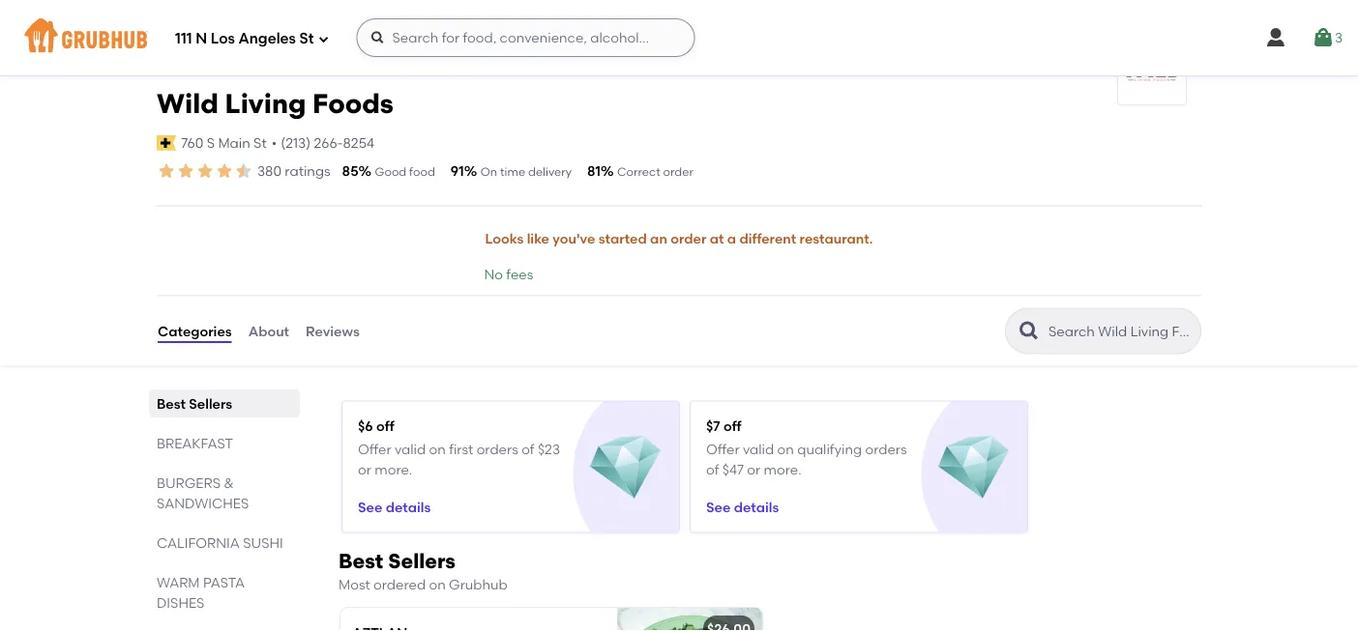 Task type: vqa. For each thing, say whether or not it's contained in the screenshot.
SEE DETAILS
yes



Task type: locate. For each thing, give the bounding box(es) containing it.
1 vertical spatial order
[[671, 231, 707, 247]]

0 horizontal spatial or
[[358, 461, 371, 478]]

an
[[650, 231, 667, 247]]

svg image right angeles
[[318, 33, 329, 45]]

reviews
[[306, 323, 360, 340]]

1 offer from the left
[[358, 442, 392, 458]]

details up best sellers most ordered on grubhub
[[386, 500, 431, 516]]

more. inside the $6 off offer valid on first orders of $23 or more.
[[375, 461, 412, 478]]

1 see from the left
[[358, 500, 382, 516]]

0 horizontal spatial sellers
[[189, 395, 232, 412]]

sellers up breakfast tab
[[189, 395, 232, 412]]

about
[[248, 323, 289, 340]]

orders inside the $6 off offer valid on first orders of $23 or more.
[[477, 442, 518, 458]]

3
[[1335, 29, 1343, 46]]

1 vertical spatial sellers
[[388, 549, 456, 574]]

off for $7 off
[[724, 419, 742, 435]]

see for offer valid on first orders of $23 or more.
[[358, 500, 382, 516]]

2 see details from the left
[[706, 500, 779, 516]]

266-
[[314, 135, 343, 151]]

svg image up the foods
[[370, 30, 386, 45]]

1 see details from the left
[[358, 500, 431, 516]]

or inside the $6 off offer valid on first orders of $23 or more.
[[358, 461, 371, 478]]

1 horizontal spatial offer
[[706, 442, 740, 458]]

0 horizontal spatial see
[[358, 500, 382, 516]]

see details button for $7 off offer valid on qualifying orders of $47 or more.
[[706, 491, 779, 526]]

aztlan image
[[617, 608, 762, 632]]

1 or from the left
[[358, 461, 371, 478]]

or right '$47'
[[747, 461, 761, 478]]

of inside the $6 off offer valid on first orders of $23 or more.
[[522, 442, 535, 458]]

2 offer from the left
[[706, 442, 740, 458]]

0 horizontal spatial details
[[386, 500, 431, 516]]

1 more. from the left
[[375, 461, 412, 478]]

760
[[181, 135, 204, 151]]

2 or from the left
[[747, 461, 761, 478]]

california sushi
[[157, 535, 283, 551]]

on time delivery
[[481, 165, 572, 179]]

best sellers most ordered on grubhub
[[339, 549, 508, 593]]

off right $6
[[376, 419, 394, 435]]

on for $6
[[429, 442, 446, 458]]

more.
[[375, 461, 412, 478], [764, 461, 802, 478]]

1 horizontal spatial or
[[747, 461, 761, 478]]

promo image
[[590, 433, 661, 504], [939, 433, 1009, 504]]

1 horizontal spatial more.
[[764, 461, 802, 478]]

st left •
[[254, 135, 267, 151]]

0 horizontal spatial best
[[157, 395, 186, 412]]

2 details from the left
[[734, 500, 779, 516]]

or
[[358, 461, 371, 478], [747, 461, 761, 478]]

search icon image
[[1018, 320, 1041, 343]]

1 horizontal spatial details
[[734, 500, 779, 516]]

&
[[224, 475, 234, 491]]

0 horizontal spatial of
[[522, 442, 535, 458]]

1 see details button from the left
[[358, 491, 431, 526]]

or down $6
[[358, 461, 371, 478]]

qualifying
[[797, 442, 862, 458]]

2 off from the left
[[724, 419, 742, 435]]

on inside the $6 off offer valid on first orders of $23 or more.
[[429, 442, 446, 458]]

more. for qualifying
[[764, 461, 802, 478]]

more. for first
[[375, 461, 412, 478]]

2 valid from the left
[[743, 442, 774, 458]]

offer down $6
[[358, 442, 392, 458]]

most
[[339, 577, 370, 593]]

1 horizontal spatial promo image
[[939, 433, 1009, 504]]

reviews button
[[305, 297, 361, 366]]

see details button for $6 off offer valid on first orders of $23 or more.
[[358, 491, 431, 526]]

see details button
[[358, 491, 431, 526], [706, 491, 779, 526]]

burgers & sandwiches
[[157, 475, 249, 511]]

1 vertical spatial of
[[706, 461, 719, 478]]

offer inside the $6 off offer valid on first orders of $23 or more.
[[358, 442, 392, 458]]

more. inside the "$7 off offer valid on qualifying orders of $47 or more."
[[764, 461, 802, 478]]

of
[[522, 442, 535, 458], [706, 461, 719, 478]]

1 horizontal spatial of
[[706, 461, 719, 478]]

off
[[376, 419, 394, 435], [724, 419, 742, 435]]

order
[[663, 165, 694, 179], [671, 231, 707, 247]]

order right correct
[[663, 165, 694, 179]]

of for $23
[[522, 442, 535, 458]]

(213)
[[281, 135, 311, 151]]

1 orders from the left
[[477, 442, 518, 458]]

$6 off offer valid on first orders of $23 or more.
[[358, 419, 560, 478]]

order left 'at'
[[671, 231, 707, 247]]

on for best
[[429, 577, 446, 593]]

n
[[196, 30, 207, 48]]

best sellers
[[157, 395, 232, 412]]

1 horizontal spatial see details
[[706, 500, 779, 516]]

valid
[[395, 442, 426, 458], [743, 442, 774, 458]]

details
[[386, 500, 431, 516], [734, 500, 779, 516]]

sellers inside best sellers tab
[[189, 395, 232, 412]]

see details for $6 off offer valid on first orders of $23 or more.
[[358, 500, 431, 516]]

valid inside the "$7 off offer valid on qualifying orders of $47 or more."
[[743, 442, 774, 458]]

1 vertical spatial best
[[339, 549, 383, 574]]

orders
[[477, 442, 518, 458], [865, 442, 907, 458]]

1 horizontal spatial sellers
[[388, 549, 456, 574]]

0 horizontal spatial more.
[[375, 461, 412, 478]]

started
[[599, 231, 647, 247]]

first
[[449, 442, 473, 458]]

best up breakfast
[[157, 395, 186, 412]]

fees
[[506, 266, 533, 282]]

you've
[[553, 231, 595, 247]]

off inside the $6 off offer valid on first orders of $23 or more.
[[376, 419, 394, 435]]

0 horizontal spatial see details
[[358, 500, 431, 516]]

looks like you've started an order at a different restaurant. button
[[484, 218, 874, 261]]

see down '$47'
[[706, 500, 731, 516]]

see details button up best sellers most ordered on grubhub
[[358, 491, 431, 526]]

2 promo image from the left
[[939, 433, 1009, 504]]

valid for $7 off
[[743, 442, 774, 458]]

1 vertical spatial st
[[254, 135, 267, 151]]

best inside tab
[[157, 395, 186, 412]]

380 ratings
[[257, 163, 331, 179]]

valid inside the $6 off offer valid on first orders of $23 or more.
[[395, 442, 426, 458]]

1 horizontal spatial st
[[299, 30, 314, 48]]

on
[[429, 442, 446, 458], [777, 442, 794, 458], [429, 577, 446, 593]]

see for offer valid on qualifying orders of $47 or more.
[[706, 500, 731, 516]]

8254
[[343, 135, 374, 151]]

star icon image
[[157, 162, 176, 181], [176, 162, 195, 181], [195, 162, 215, 181], [215, 162, 234, 181], [234, 162, 253, 181], [234, 162, 253, 181]]

burgers & sandwiches tab
[[157, 473, 292, 513]]

see details down '$47'
[[706, 500, 779, 516]]

0 horizontal spatial orders
[[477, 442, 518, 458]]

0 horizontal spatial offer
[[358, 442, 392, 458]]

looks like you've started an order at a different restaurant.
[[485, 231, 873, 247]]

1 horizontal spatial valid
[[743, 442, 774, 458]]

wild
[[157, 88, 219, 120]]

see details button down '$47'
[[706, 491, 779, 526]]

best up most
[[339, 549, 383, 574]]

of inside the "$7 off offer valid on qualifying orders of $47 or more."
[[706, 461, 719, 478]]

$47
[[723, 461, 744, 478]]

sellers up the 'ordered'
[[388, 549, 456, 574]]

orders right qualifying
[[865, 442, 907, 458]]

2 see from the left
[[706, 500, 731, 516]]

categories button
[[157, 297, 233, 366]]

1 off from the left
[[376, 419, 394, 435]]

wild living foods
[[157, 88, 394, 120]]

0 horizontal spatial svg image
[[318, 33, 329, 45]]

see details up best sellers most ordered on grubhub
[[358, 500, 431, 516]]

of for $47
[[706, 461, 719, 478]]

or inside the "$7 off offer valid on qualifying orders of $47 or more."
[[747, 461, 761, 478]]

time
[[500, 165, 525, 179]]

sellers
[[189, 395, 232, 412], [388, 549, 456, 574]]

sellers for best sellers most ordered on grubhub
[[388, 549, 456, 574]]

1 horizontal spatial see
[[706, 500, 731, 516]]

valid left first
[[395, 442, 426, 458]]

on left qualifying
[[777, 442, 794, 458]]

1 valid from the left
[[395, 442, 426, 458]]

2 more. from the left
[[764, 461, 802, 478]]

2 orders from the left
[[865, 442, 907, 458]]

svg image left svg icon
[[1264, 26, 1288, 49]]

0 vertical spatial best
[[157, 395, 186, 412]]

of left '$47'
[[706, 461, 719, 478]]

1 horizontal spatial off
[[724, 419, 742, 435]]

of left $23
[[522, 442, 535, 458]]

0 vertical spatial st
[[299, 30, 314, 48]]

details for $6 off offer valid on first orders of $23 or more.
[[386, 500, 431, 516]]

see up most
[[358, 500, 382, 516]]

0 horizontal spatial valid
[[395, 442, 426, 458]]

on right the 'ordered'
[[429, 577, 446, 593]]

about button
[[247, 297, 290, 366]]

offer for $6
[[358, 442, 392, 458]]

promo image for offer valid on qualifying orders of $47 or more.
[[939, 433, 1009, 504]]

offer
[[358, 442, 392, 458], [706, 442, 740, 458]]

valid up '$47'
[[743, 442, 774, 458]]

0 horizontal spatial st
[[254, 135, 267, 151]]

1 promo image from the left
[[590, 433, 661, 504]]

•
[[272, 135, 277, 151]]

on inside best sellers most ordered on grubhub
[[429, 577, 446, 593]]

svg image
[[1264, 26, 1288, 49], [370, 30, 386, 45], [318, 33, 329, 45]]

delivery
[[528, 165, 572, 179]]

on left first
[[429, 442, 446, 458]]

correct order
[[617, 165, 694, 179]]

see
[[358, 500, 382, 516], [706, 500, 731, 516]]

1 horizontal spatial orders
[[865, 442, 907, 458]]

on inside the "$7 off offer valid on qualifying orders of $47 or more."
[[777, 442, 794, 458]]

1 horizontal spatial see details button
[[706, 491, 779, 526]]

best
[[157, 395, 186, 412], [339, 549, 383, 574]]

details down '$47'
[[734, 500, 779, 516]]

off right $7
[[724, 419, 742, 435]]

offer inside the "$7 off offer valid on qualifying orders of $47 or more."
[[706, 442, 740, 458]]

2 see details button from the left
[[706, 491, 779, 526]]

no
[[484, 266, 503, 282]]

st
[[299, 30, 314, 48], [254, 135, 267, 151]]

offer up '$47'
[[706, 442, 740, 458]]

orders inside the "$7 off offer valid on qualifying orders of $47 or more."
[[865, 442, 907, 458]]

1 details from the left
[[386, 500, 431, 516]]

see details
[[358, 500, 431, 516], [706, 500, 779, 516]]

valid for $6 off
[[395, 442, 426, 458]]

0 vertical spatial sellers
[[189, 395, 232, 412]]

california sushi tab
[[157, 533, 292, 553]]

0 horizontal spatial see details button
[[358, 491, 431, 526]]

91
[[451, 163, 464, 179]]

0 vertical spatial of
[[522, 442, 535, 458]]

best inside best sellers most ordered on grubhub
[[339, 549, 383, 574]]

0 horizontal spatial promo image
[[590, 433, 661, 504]]

off inside the "$7 off offer valid on qualifying orders of $47 or more."
[[724, 419, 742, 435]]

orders for first
[[477, 442, 518, 458]]

at
[[710, 231, 724, 247]]

Search Wild Living Foods search field
[[1047, 323, 1195, 341]]

angeles
[[238, 30, 296, 48]]

a
[[727, 231, 736, 247]]

st right angeles
[[299, 30, 314, 48]]

orders right first
[[477, 442, 518, 458]]

sellers inside best sellers most ordered on grubhub
[[388, 549, 456, 574]]

categories
[[158, 323, 232, 340]]

0 horizontal spatial off
[[376, 419, 394, 435]]

1 horizontal spatial best
[[339, 549, 383, 574]]

looks
[[485, 231, 524, 247]]



Task type: describe. For each thing, give the bounding box(es) containing it.
best for best sellers
[[157, 395, 186, 412]]

orders for qualifying
[[865, 442, 907, 458]]

offer for $7
[[706, 442, 740, 458]]

ratings
[[285, 163, 331, 179]]

sellers for best sellers
[[189, 395, 232, 412]]

sushi
[[243, 535, 283, 551]]

restaurant.
[[800, 231, 873, 247]]

breakfast
[[157, 435, 233, 451]]

2 horizontal spatial svg image
[[1264, 26, 1288, 49]]

or for offer valid on qualifying orders of $47 or more.
[[747, 461, 761, 478]]

main
[[218, 135, 250, 151]]

see details for $7 off offer valid on qualifying orders of $47 or more.
[[706, 500, 779, 516]]

sandwiches
[[157, 495, 249, 511]]

Search for food, convenience, alcohol... search field
[[357, 18, 695, 57]]

$23
[[538, 442, 560, 458]]

like
[[527, 231, 550, 247]]

foods
[[313, 88, 394, 120]]

3 button
[[1312, 20, 1343, 55]]

burgers
[[157, 475, 221, 491]]

good
[[375, 165, 407, 179]]

dishes
[[157, 595, 205, 611]]

760 s main st button
[[180, 132, 268, 154]]

st inside the main navigation "navigation"
[[299, 30, 314, 48]]

breakfast tab
[[157, 433, 292, 453]]

1 horizontal spatial svg image
[[370, 30, 386, 45]]

food
[[409, 165, 435, 179]]

wild living foods logo image
[[1118, 59, 1186, 82]]

$6
[[358, 419, 373, 435]]

promo image for offer valid on first orders of $23 or more.
[[590, 433, 661, 504]]

$7
[[706, 419, 720, 435]]

best sellers tab
[[157, 393, 292, 414]]

off for $6 off
[[376, 419, 394, 435]]

correct
[[617, 165, 661, 179]]

380
[[257, 163, 282, 179]]

los
[[211, 30, 235, 48]]

pasta
[[203, 574, 245, 591]]

or for offer valid on first orders of $23 or more.
[[358, 461, 371, 478]]

st inside button
[[254, 135, 267, 151]]

ordered
[[373, 577, 426, 593]]

svg image
[[1312, 26, 1335, 49]]

• (213) 266-8254
[[272, 135, 374, 151]]

subscription pass image
[[157, 135, 176, 151]]

california
[[157, 535, 240, 551]]

760 s main st
[[181, 135, 267, 151]]

order inside button
[[671, 231, 707, 247]]

s
[[207, 135, 215, 151]]

warm pasta dishes
[[157, 574, 245, 611]]

warm
[[157, 574, 200, 591]]

grubhub
[[449, 577, 508, 593]]

good food
[[375, 165, 435, 179]]

warm pasta dishes tab
[[157, 572, 292, 613]]

85
[[342, 163, 358, 179]]

(213) 266-8254 button
[[281, 133, 374, 153]]

living
[[225, 88, 306, 120]]

details for $7 off offer valid on qualifying orders of $47 or more.
[[734, 500, 779, 516]]

best for best sellers most ordered on grubhub
[[339, 549, 383, 574]]

111
[[175, 30, 192, 48]]

main navigation navigation
[[0, 0, 1358, 75]]

111 n los angeles st
[[175, 30, 314, 48]]

81
[[587, 163, 601, 179]]

on for $7
[[777, 442, 794, 458]]

$7 off offer valid on qualifying orders of $47 or more.
[[706, 419, 907, 478]]

0 vertical spatial order
[[663, 165, 694, 179]]

on
[[481, 165, 497, 179]]

different
[[740, 231, 797, 247]]

no fees
[[484, 266, 533, 282]]



